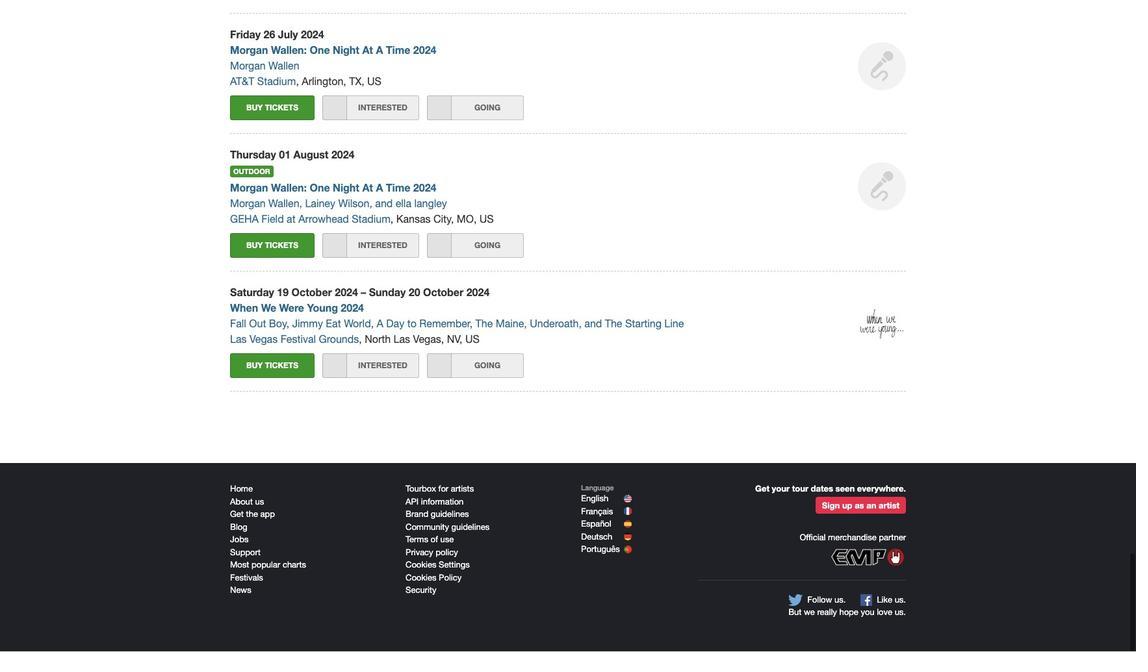 Task type: locate. For each thing, give the bounding box(es) containing it.
buy down geha
[[246, 241, 263, 251]]

north
[[365, 334, 391, 346]]

to
[[407, 319, 417, 330]]

a inside 'morgan wallen: one night at a time 2024 morgan wallen at&t stadium , arlington, tx, us'
[[376, 44, 383, 56]]

support link
[[230, 549, 261, 558]]

about us link
[[230, 498, 264, 508]]

1 horizontal spatial las
[[394, 334, 410, 346]]

–
[[361, 287, 366, 299]]

october right 20
[[423, 287, 464, 299]]

0 vertical spatial interested button
[[322, 96, 419, 121]]

2 vertical spatial us
[[465, 334, 480, 346]]

morgan wallen: one night at a time 2024 morgan wallen, lainey wilson, and ella langley geha field at arrowhead stadium , kansas city, mo, us
[[230, 182, 494, 226]]

time inside "morgan wallen: one night at a time 2024 morgan wallen, lainey wilson, and ella langley geha field at arrowhead stadium , kansas city, mo, us"
[[386, 182, 410, 195]]

a for morgan wallen: one night at a time 2024 morgan wallen at&t stadium , arlington, tx, us
[[376, 44, 383, 56]]

and right underoath,
[[585, 319, 602, 330]]

1 morgan from the top
[[230, 44, 268, 56]]

official merchandise partner
[[800, 533, 906, 543]]

1 vertical spatial stadium
[[352, 214, 391, 226]]

morgan up at&t
[[230, 60, 266, 72]]

buy tickets for wallen:
[[246, 103, 298, 113]]

tx,
[[349, 76, 364, 88]]

arrowhead
[[298, 214, 349, 226]]

july
[[278, 28, 298, 41]]

guidelines up use
[[451, 523, 490, 533]]

stadium inside 'morgan wallen: one night at a time 2024 morgan wallen at&t stadium , arlington, tx, us'
[[257, 76, 296, 88]]

0 horizontal spatial get
[[230, 511, 244, 520]]

1 going from the top
[[475, 103, 501, 113]]

blog link
[[230, 523, 247, 533]]

blog
[[230, 523, 247, 533]]

0 vertical spatial ,
[[296, 76, 299, 88]]

get
[[755, 485, 770, 495], [230, 511, 244, 520]]

and left 'ella'
[[375, 199, 393, 210]]

lainey
[[305, 199, 335, 210]]

las down day
[[394, 334, 410, 346]]

1 buy tickets from the top
[[246, 103, 298, 113]]

an
[[867, 501, 876, 512]]

interested down kansas
[[358, 241, 407, 251]]

night
[[333, 44, 359, 56], [333, 182, 359, 195]]

1 vertical spatial tickets
[[265, 241, 298, 251]]

us. right like
[[895, 596, 906, 606]]

2 vertical spatial buy tickets
[[246, 362, 298, 371]]

community guidelines link
[[406, 523, 490, 533]]

tickets down at&t stadium link
[[265, 103, 298, 113]]

geha
[[230, 214, 259, 226]]

stadium down wilson,
[[352, 214, 391, 226]]

2 vertical spatial a
[[377, 319, 383, 330]]

the left maine,
[[476, 319, 493, 330]]

follow
[[808, 596, 832, 606]]

3 going from the top
[[475, 362, 501, 371]]

2 vertical spatial interested
[[358, 362, 407, 371]]

1 vertical spatial buy
[[246, 241, 263, 251]]

wallen: for morgan wallen: one night at a time 2024 morgan wallen, lainey wilson, and ella langley geha field at arrowhead stadium , kansas city, mo, us
[[271, 182, 307, 195]]

sign up as an artist link
[[816, 498, 906, 515]]

tourbox for artists link
[[406, 485, 474, 495]]

one inside "morgan wallen: one night at a time 2024 morgan wallen, lainey wilson, and ella langley geha field at arrowhead stadium , kansas city, mo, us"
[[310, 182, 330, 195]]

, down wallen
[[296, 76, 299, 88]]

at up tx,
[[362, 44, 373, 56]]

0 vertical spatial interested
[[358, 103, 407, 113]]

festivals
[[230, 574, 263, 584]]

partner
[[879, 533, 906, 543]]

buy tickets for we
[[246, 362, 298, 371]]

1 horizontal spatial the
[[605, 319, 622, 330]]

tickets down las vegas festival grounds link
[[265, 362, 298, 371]]

0 vertical spatial get
[[755, 485, 770, 495]]

2 horizontal spatial ,
[[391, 214, 393, 226]]

artist
[[879, 501, 900, 512]]

stadium down wallen
[[257, 76, 296, 88]]

up
[[842, 501, 853, 512]]

las
[[230, 334, 247, 346], [394, 334, 410, 346]]

guidelines up 'community guidelines' link
[[431, 511, 469, 520]]

1 vertical spatial going
[[475, 241, 501, 251]]

2 vertical spatial buy
[[246, 362, 263, 371]]

0 vertical spatial going button
[[427, 96, 524, 121]]

1 tickets from the top
[[265, 103, 298, 113]]

morgan wallen: one night at a time 2024 image
[[858, 43, 906, 91], [858, 163, 906, 211]]

1 vertical spatial interested
[[358, 241, 407, 251]]

0 vertical spatial and
[[375, 199, 393, 210]]

1 the from the left
[[476, 319, 493, 330]]

1 interested button from the top
[[322, 96, 419, 121]]

tickets down field
[[265, 241, 298, 251]]

day
[[386, 319, 404, 330]]

the left starting
[[605, 319, 622, 330]]

tickets for we
[[265, 362, 298, 371]]

facebook image
[[861, 596, 872, 607]]

mo,
[[457, 214, 477, 226]]

1 horizontal spatial ,
[[359, 334, 362, 346]]

news link
[[230, 587, 251, 596]]

3 interested from the top
[[358, 362, 407, 371]]

interested button down tx,
[[322, 96, 419, 121]]

1 vertical spatial us
[[480, 214, 494, 226]]

0 vertical spatial cookies
[[406, 561, 436, 571]]

night up wilson,
[[333, 182, 359, 195]]

2 going button from the top
[[427, 234, 524, 259]]

out
[[249, 319, 266, 330]]

3 buy from the top
[[246, 362, 263, 371]]

a inside "morgan wallen: one night at a time 2024 morgan wallen, lainey wilson, and ella langley geha field at arrowhead stadium , kansas city, mo, us"
[[376, 182, 383, 195]]

us right nv,
[[465, 334, 480, 346]]

at inside 'morgan wallen: one night at a time 2024 morgan wallen at&t stadium , arlington, tx, us'
[[362, 44, 373, 56]]

1 vertical spatial one
[[310, 182, 330, 195]]

1 morgan wallen: one night at a time 2024 image from the top
[[858, 43, 906, 91]]

2 tickets from the top
[[265, 241, 298, 251]]

2 vertical spatial ,
[[359, 334, 362, 346]]

0 vertical spatial a
[[376, 44, 383, 56]]

1 at from the top
[[362, 44, 373, 56]]

at
[[362, 44, 373, 56], [362, 182, 373, 195]]

night up tx,
[[333, 44, 359, 56]]

0 horizontal spatial ,
[[296, 76, 299, 88]]

2 interested from the top
[[358, 241, 407, 251]]

2 wallen: from the top
[[271, 182, 307, 195]]

vegas,
[[413, 334, 444, 346]]

1 vertical spatial cookies
[[406, 574, 436, 584]]

1 vertical spatial morgan wallen: one night at a time 2024 image
[[858, 163, 906, 211]]

the
[[246, 511, 258, 520]]

1 buy from the top
[[246, 103, 263, 113]]

us inside 'morgan wallen: one night at a time 2024 morgan wallen at&t stadium , arlington, tx, us'
[[367, 76, 382, 88]]

3 going button from the top
[[427, 355, 524, 379]]

buy tickets down at&t stadium link
[[246, 103, 298, 113]]

one up the arlington,
[[310, 44, 330, 56]]

0 vertical spatial guidelines
[[431, 511, 469, 520]]

1 vertical spatial wallen:
[[271, 182, 307, 195]]

interested for 2024
[[358, 362, 407, 371]]

1 vertical spatial interested button
[[322, 234, 419, 259]]

1 vertical spatial get
[[230, 511, 244, 520]]

las vegas festival grounds link
[[230, 334, 359, 346]]

us right mo,
[[480, 214, 494, 226]]

you
[[861, 609, 875, 618]]

2 at from the top
[[362, 182, 373, 195]]

the
[[476, 319, 493, 330], [605, 319, 622, 330]]

wallen: down july
[[271, 44, 307, 56]]

cookies
[[406, 561, 436, 571], [406, 574, 436, 584]]

one up 'lainey'
[[310, 182, 330, 195]]

interested button for at
[[322, 96, 419, 121]]

thursday
[[230, 149, 276, 161]]

at for morgan wallen: one night at a time 2024 morgan wallen, lainey wilson, and ella langley geha field at arrowhead stadium , kansas city, mo, us
[[362, 182, 373, 195]]

one for morgan wallen: one night at a time 2024 morgan wallen, lainey wilson, and ella langley geha field at arrowhead stadium , kansas city, mo, us
[[310, 182, 330, 195]]

interested button down north
[[322, 355, 419, 379]]

1 horizontal spatial and
[[585, 319, 602, 330]]

terms of use link
[[406, 536, 454, 546]]

wallen: inside 'morgan wallen: one night at a time 2024 morgan wallen at&t stadium , arlington, tx, us'
[[271, 44, 307, 56]]

1 vertical spatial ,
[[391, 214, 393, 226]]

2 one from the top
[[310, 182, 330, 195]]

2 going from the top
[[475, 241, 501, 251]]

wallen: inside "morgan wallen: one night at a time 2024 morgan wallen, lainey wilson, and ella langley geha field at arrowhead stadium , kansas city, mo, us"
[[271, 182, 307, 195]]

october up young
[[292, 287, 332, 299]]

1 vertical spatial going button
[[427, 234, 524, 259]]

0 vertical spatial stadium
[[257, 76, 296, 88]]

time for morgan wallen: one night at a time 2024 morgan wallen at&t stadium , arlington, tx, us
[[386, 44, 410, 56]]

and inside when we were young 2024 fall out boy, jimmy eat world, a day to remember, the maine, underoath, and the starting line las vegas festival grounds , north las vegas, nv, us
[[585, 319, 602, 330]]

buy for when
[[246, 362, 263, 371]]

3 buy tickets from the top
[[246, 362, 298, 371]]

of
[[431, 536, 438, 546]]

0 vertical spatial one
[[310, 44, 330, 56]]

1 interested from the top
[[358, 103, 407, 113]]

charts
[[283, 561, 306, 571]]

morgan
[[230, 44, 268, 56], [230, 60, 266, 72], [230, 182, 268, 195], [230, 199, 266, 210]]

going button for when we were young 2024
[[427, 355, 524, 379]]

get left your
[[755, 485, 770, 495]]

as
[[855, 501, 864, 512]]

ella
[[396, 199, 411, 210]]

0 vertical spatial time
[[386, 44, 410, 56]]

português link
[[581, 546, 620, 555]]

1 horizontal spatial october
[[423, 287, 464, 299]]

2 time from the top
[[386, 182, 410, 195]]

but we really hope you love us.
[[789, 609, 906, 618]]

1 vertical spatial buy tickets
[[246, 241, 298, 251]]

0 horizontal spatial and
[[375, 199, 393, 210]]

1 one from the top
[[310, 44, 330, 56]]

buy tickets down 'vegas'
[[246, 362, 298, 371]]

buy down 'vegas'
[[246, 362, 263, 371]]

maine,
[[496, 319, 527, 330]]

1 vertical spatial time
[[386, 182, 410, 195]]

us right tx,
[[367, 76, 382, 88]]

2024 inside 'morgan wallen: one night at a time 2024 morgan wallen at&t stadium , arlington, tx, us'
[[413, 44, 436, 56]]

0 vertical spatial wallen:
[[271, 44, 307, 56]]

1 vertical spatial night
[[333, 182, 359, 195]]

2 vertical spatial interested button
[[322, 355, 419, 379]]

eat
[[326, 319, 341, 330]]

0 vertical spatial buy
[[246, 103, 263, 113]]

1 going button from the top
[[427, 96, 524, 121]]

geha field at arrowhead stadium link
[[230, 214, 391, 226]]

0 vertical spatial morgan wallen: one night at a time 2024 image
[[858, 43, 906, 91]]

we
[[804, 609, 815, 618]]

us. for follow us.
[[835, 596, 846, 606]]

2024 inside "morgan wallen: one night at a time 2024 morgan wallen, lainey wilson, and ella langley geha field at arrowhead stadium , kansas city, mo, us"
[[413, 182, 436, 195]]

morgan down friday
[[230, 44, 268, 56]]

august
[[293, 149, 329, 161]]

0 horizontal spatial the
[[476, 319, 493, 330]]

us. for like us.
[[895, 596, 906, 606]]

2 cookies from the top
[[406, 574, 436, 584]]

night inside 'morgan wallen: one night at a time 2024 morgan wallen at&t stadium , arlington, tx, us'
[[333, 44, 359, 56]]

interested for at
[[358, 103, 407, 113]]

field
[[261, 214, 284, 226]]

0 vertical spatial going
[[475, 103, 501, 113]]

,
[[296, 76, 299, 88], [391, 214, 393, 226], [359, 334, 362, 346]]

2 vertical spatial tickets
[[265, 362, 298, 371]]

morgan up geha
[[230, 199, 266, 210]]

festival
[[281, 334, 316, 346]]

buy down at&t stadium link
[[246, 103, 263, 113]]

night inside "morgan wallen: one night at a time 2024 morgan wallen, lainey wilson, and ella langley geha field at arrowhead stadium , kansas city, mo, us"
[[333, 182, 359, 195]]

las down fall
[[230, 334, 247, 346]]

3 tickets from the top
[[265, 362, 298, 371]]

0 vertical spatial tickets
[[265, 103, 298, 113]]

0 vertical spatial night
[[333, 44, 359, 56]]

cookies down the privacy
[[406, 561, 436, 571]]

0 horizontal spatial october
[[292, 287, 332, 299]]

0 vertical spatial buy tickets
[[246, 103, 298, 113]]

1 night from the top
[[333, 44, 359, 56]]

official
[[800, 533, 826, 543]]

cookies up security
[[406, 574, 436, 584]]

cookies settings link
[[406, 561, 470, 571]]

stadium
[[257, 76, 296, 88], [352, 214, 391, 226]]

2 interested button from the top
[[322, 234, 419, 259]]

3 interested button from the top
[[322, 355, 419, 379]]

cookies policy link
[[406, 574, 462, 584]]

0 horizontal spatial las
[[230, 334, 247, 346]]

0 vertical spatial us
[[367, 76, 382, 88]]

city,
[[434, 214, 454, 226]]

langley
[[414, 199, 447, 210]]

1 wallen: from the top
[[271, 44, 307, 56]]

us. up but we really hope you love us.
[[835, 596, 846, 606]]

, down world,
[[359, 334, 362, 346]]

time inside 'morgan wallen: one night at a time 2024 morgan wallen at&t stadium , arlington, tx, us'
[[386, 44, 410, 56]]

get up blog link
[[230, 511, 244, 520]]

buy
[[246, 103, 263, 113], [246, 241, 263, 251], [246, 362, 263, 371]]

2 vertical spatial going button
[[427, 355, 524, 379]]

morgan down outdoor
[[230, 182, 268, 195]]

twitter image
[[789, 596, 803, 607]]

1 vertical spatial and
[[585, 319, 602, 330]]

1 vertical spatial a
[[376, 182, 383, 195]]

terms
[[406, 536, 428, 546]]

really
[[817, 609, 837, 618]]

0 vertical spatial at
[[362, 44, 373, 56]]

2 morgan from the top
[[230, 60, 266, 72]]

interested down tx,
[[358, 103, 407, 113]]

brand guidelines link
[[406, 511, 469, 520]]

0 horizontal spatial stadium
[[257, 76, 296, 88]]

a for morgan wallen: one night at a time 2024 morgan wallen, lainey wilson, and ella langley geha field at arrowhead stadium , kansas city, mo, us
[[376, 182, 383, 195]]

at inside "morgan wallen: one night at a time 2024 morgan wallen, lainey wilson, and ella langley geha field at arrowhead stadium , kansas city, mo, us"
[[362, 182, 373, 195]]

interested button
[[322, 96, 419, 121], [322, 234, 419, 259], [322, 355, 419, 379]]

interested down north
[[358, 362, 407, 371]]

for
[[438, 485, 449, 495]]

2 night from the top
[[333, 182, 359, 195]]

1 vertical spatial at
[[362, 182, 373, 195]]

time
[[386, 44, 410, 56], [386, 182, 410, 195]]

wallen: up wallen,
[[271, 182, 307, 195]]

jimmy
[[292, 319, 323, 330]]

, left kansas
[[391, 214, 393, 226]]

at up wilson,
[[362, 182, 373, 195]]

2 vertical spatial going
[[475, 362, 501, 371]]

everywhere.
[[857, 485, 906, 495]]

one inside 'morgan wallen: one night at a time 2024 morgan wallen at&t stadium , arlington, tx, us'
[[310, 44, 330, 56]]

interested button down "morgan wallen: one night at a time 2024 morgan wallen, lainey wilson, and ella langley geha field at arrowhead stadium , kansas city, mo, us"
[[322, 234, 419, 259]]

but
[[789, 609, 802, 618]]

1 time from the top
[[386, 44, 410, 56]]

buy tickets down field
[[246, 241, 298, 251]]

1 horizontal spatial stadium
[[352, 214, 391, 226]]

deutsch link
[[581, 533, 612, 543]]



Task type: vqa. For each thing, say whether or not it's contained in the screenshot.
A within WHEN WE WERE YOUNG 2024 FALL OUT BOY, JIMMY EAT WORLD, A DAY TO REMEMBER, THE MAINE, UNDEROATH, AND THE STARTING LINE LAS VEGAS FESTIVAL GROUNDS , NORTH LAS VEGAS, NV, US
yes



Task type: describe. For each thing, give the bounding box(es) containing it.
saturday
[[230, 287, 274, 299]]

01
[[279, 149, 291, 161]]

your
[[772, 485, 790, 495]]

when we were young 2024 fall out boy, jimmy eat world, a day to remember, the maine, underoath, and the starting line las vegas festival grounds , north las vegas, nv, us
[[230, 303, 684, 346]]

arlington,
[[302, 76, 346, 88]]

1 vertical spatial guidelines
[[451, 523, 490, 533]]

wallen
[[269, 60, 299, 72]]

nv,
[[447, 334, 462, 346]]

us inside when we were young 2024 fall out boy, jimmy eat world, a day to remember, the maine, underoath, and the starting line las vegas festival grounds , north las vegas, nv, us
[[465, 334, 480, 346]]

3 morgan from the top
[[230, 182, 268, 195]]

settings
[[439, 561, 470, 571]]

stadium inside "morgan wallen: one night at a time 2024 morgan wallen, lainey wilson, and ella langley geha field at arrowhead stadium , kansas city, mo, us"
[[352, 214, 391, 226]]

one for morgan wallen: one night at a time 2024 morgan wallen at&t stadium , arlington, tx, us
[[310, 44, 330, 56]]

when
[[230, 303, 258, 315]]

api
[[406, 498, 419, 508]]

going button for morgan wallen: one night at a time 2024
[[427, 96, 524, 121]]

night for morgan wallen: one night at a time 2024 morgan wallen, lainey wilson, and ella langley geha field at arrowhead stadium , kansas city, mo, us
[[333, 182, 359, 195]]

privacy
[[406, 549, 433, 558]]

tickets for wallen:
[[265, 103, 298, 113]]

emp image
[[829, 547, 906, 570]]

policy
[[439, 574, 462, 584]]

follow us. link
[[789, 596, 846, 607]]

fall
[[230, 319, 246, 330]]

1 las from the left
[[230, 334, 247, 346]]

get your tour dates seen everywhere.
[[755, 485, 906, 495]]

friday 26 july 2024
[[230, 28, 324, 41]]

like
[[877, 596, 892, 606]]

information
[[421, 498, 464, 508]]

français
[[581, 508, 613, 517]]

sign
[[822, 501, 840, 512]]

going for when we were young 2024
[[475, 362, 501, 371]]

, inside when we were young 2024 fall out boy, jimmy eat world, a day to remember, the maine, underoath, and the starting line las vegas festival grounds , north las vegas, nv, us
[[359, 334, 362, 346]]

us
[[255, 498, 264, 508]]

us. down the like us.
[[895, 609, 906, 618]]

boy,
[[269, 319, 289, 330]]

2 las from the left
[[394, 334, 410, 346]]

2024 inside when we were young 2024 fall out boy, jimmy eat world, a day to remember, the maine, underoath, and the starting line las vegas festival grounds , north las vegas, nv, us
[[341, 303, 364, 315]]

and inside "morgan wallen: one night at a time 2024 morgan wallen, lainey wilson, and ella langley geha field at arrowhead stadium , kansas city, mo, us"
[[375, 199, 393, 210]]

privacy policy link
[[406, 549, 458, 558]]

merchandise
[[828, 533, 877, 543]]

when we were young 2024 image
[[858, 301, 906, 349]]

wilson,
[[338, 199, 372, 210]]

kansas
[[396, 214, 431, 226]]

tourbox
[[406, 485, 436, 495]]

, inside "morgan wallen: one night at a time 2024 morgan wallen, lainey wilson, and ella langley geha field at arrowhead stadium , kansas city, mo, us"
[[391, 214, 393, 226]]

grounds
[[319, 334, 359, 346]]

about
[[230, 498, 253, 508]]

most
[[230, 561, 249, 571]]

community
[[406, 523, 449, 533]]

night for morgan wallen: one night at a time 2024 morgan wallen at&t stadium , arlington, tx, us
[[333, 44, 359, 56]]

support
[[230, 549, 261, 558]]

a inside when we were young 2024 fall out boy, jimmy eat world, a day to remember, the maine, underoath, and the starting line las vegas festival grounds , north las vegas, nv, us
[[377, 319, 383, 330]]

follow us.
[[808, 596, 846, 606]]

at for morgan wallen: one night at a time 2024 morgan wallen at&t stadium , arlington, tx, us
[[362, 44, 373, 56]]

security
[[406, 587, 436, 596]]

home
[[230, 485, 253, 495]]

2 morgan wallen: one night at a time 2024 image from the top
[[858, 163, 906, 211]]

sign up as an artist
[[822, 501, 900, 512]]

going for morgan wallen: one night at a time 2024
[[475, 103, 501, 113]]

español
[[581, 520, 611, 530]]

friday
[[230, 28, 261, 41]]

at&t stadium link
[[230, 76, 296, 88]]

news
[[230, 587, 251, 596]]

home about us get the app blog jobs support most popular charts festivals news
[[230, 485, 306, 596]]

at&t
[[230, 76, 254, 88]]

dates
[[811, 485, 833, 495]]

1 horizontal spatial get
[[755, 485, 770, 495]]

line
[[665, 319, 684, 330]]

festivals link
[[230, 574, 263, 584]]

young
[[307, 303, 338, 315]]

jobs
[[230, 536, 249, 546]]

2 buy tickets from the top
[[246, 241, 298, 251]]

security link
[[406, 587, 436, 596]]

get the app link
[[230, 511, 275, 520]]

underoath,
[[530, 319, 582, 330]]

wallen: for morgan wallen: one night at a time 2024 morgan wallen at&t stadium , arlington, tx, us
[[271, 44, 307, 56]]

artists
[[451, 485, 474, 495]]

19
[[277, 287, 289, 299]]

tour
[[792, 485, 809, 495]]

1 cookies from the top
[[406, 561, 436, 571]]

home link
[[230, 485, 253, 495]]

hope
[[839, 609, 859, 618]]

interested button for 2024
[[322, 355, 419, 379]]

morgan wallen: one night at a time 2024 morgan wallen at&t stadium , arlington, tx, us
[[230, 44, 436, 88]]

, inside 'morgan wallen: one night at a time 2024 morgan wallen at&t stadium , arlington, tx, us'
[[296, 76, 299, 88]]

us inside "morgan wallen: one night at a time 2024 morgan wallen, lainey wilson, and ella langley geha field at arrowhead stadium , kansas city, mo, us"
[[480, 214, 494, 226]]

starting
[[625, 319, 662, 330]]

1 october from the left
[[292, 287, 332, 299]]

like us.
[[877, 596, 906, 606]]

brand
[[406, 511, 428, 520]]

buy for morgan
[[246, 103, 263, 113]]

4 morgan from the top
[[230, 199, 266, 210]]

get inside home about us get the app blog jobs support most popular charts festivals news
[[230, 511, 244, 520]]

français link
[[581, 508, 613, 517]]

world,
[[344, 319, 374, 330]]

2 october from the left
[[423, 287, 464, 299]]

popular
[[252, 561, 280, 571]]

language
[[581, 485, 614, 493]]

use
[[440, 536, 454, 546]]

time for morgan wallen: one night at a time 2024 morgan wallen, lainey wilson, and ella langley geha field at arrowhead stadium , kansas city, mo, us
[[386, 182, 410, 195]]

we
[[261, 303, 276, 315]]

2 buy from the top
[[246, 241, 263, 251]]

english link
[[581, 495, 609, 505]]

2 the from the left
[[605, 319, 622, 330]]

policy
[[436, 549, 458, 558]]



